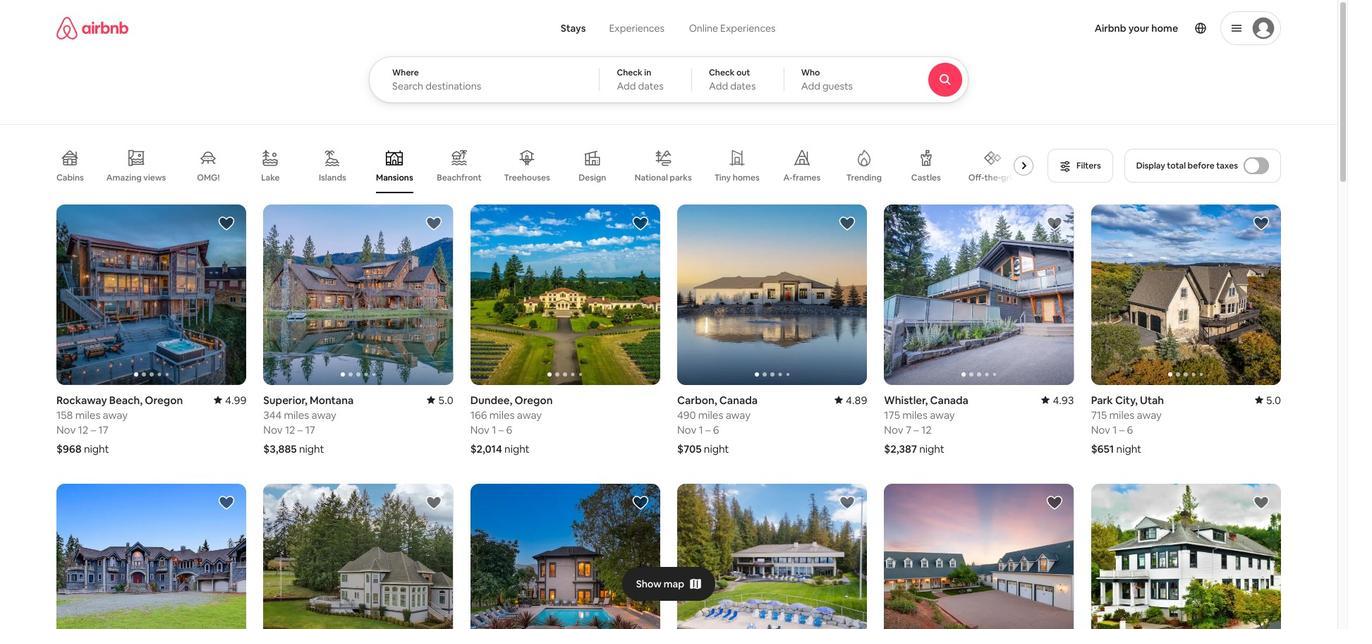 Task type: vqa. For each thing, say whether or not it's contained in the screenshot.
Keyboard
no



Task type: describe. For each thing, give the bounding box(es) containing it.
omg!
[[197, 172, 220, 183]]

night inside rockaway beach, oregon 158 miles away nov 12 – 17 $968 night
[[84, 442, 109, 456]]

a-
[[784, 172, 793, 183]]

$968
[[56, 442, 82, 456]]

cabins
[[56, 172, 84, 183]]

5.0 out of 5 average rating image
[[1255, 394, 1281, 407]]

4.89 out of 5 average rating image
[[835, 394, 867, 407]]

before
[[1188, 160, 1215, 171]]

parks
[[670, 172, 692, 183]]

airbnb your home
[[1095, 22, 1178, 35]]

6 inside park city, utah 715 miles away nov 1 – 6 $651 night
[[1127, 423, 1133, 437]]

park city, utah 715 miles away nov 1 – 6 $651 night
[[1091, 394, 1164, 456]]

5.0 for park city, utah 715 miles away nov 1 – 6 $651 night
[[1266, 394, 1281, 407]]

away for whistler, canada 175 miles away nov 7 – 12 $2,387 night
[[930, 408, 955, 422]]

filters
[[1077, 160, 1101, 171]]

mansions
[[376, 172, 413, 183]]

166
[[470, 408, 487, 422]]

superior, montana 344 miles away nov 12 – 17 $3,885 night
[[263, 394, 354, 456]]

night for whistler, canada 175 miles away nov 7 – 12 $2,387 night
[[920, 442, 945, 456]]

canada for 490 miles away
[[720, 394, 758, 407]]

away for carbon, canada 490 miles away nov 1 – 6 $705 night
[[726, 408, 751, 422]]

group containing amazing views
[[56, 138, 1039, 193]]

where
[[392, 67, 419, 78]]

beachfront
[[437, 172, 482, 183]]

344
[[263, 408, 282, 422]]

add inside who add guests
[[801, 80, 820, 92]]

6 for $705
[[713, 423, 719, 437]]

carbon, canada 490 miles away nov 1 – 6 $705 night
[[677, 394, 758, 456]]

experiences button
[[597, 14, 677, 42]]

dates for check out add dates
[[730, 80, 756, 92]]

add to wishlist: park city, utah image
[[1253, 215, 1270, 232]]

map
[[664, 578, 685, 591]]

display total before taxes button
[[1124, 149, 1281, 183]]

night for dundee, oregon 166 miles away nov 1 – 6 $2,014 night
[[505, 442, 530, 456]]

guests
[[823, 80, 853, 92]]

display total before taxes
[[1136, 160, 1238, 171]]

– for superior, montana 344 miles away nov 12 – 17 $3,885 night
[[298, 423, 303, 437]]

4.99
[[225, 394, 246, 407]]

add to wishlist: whistler, canada image
[[1046, 215, 1063, 232]]

nov for carbon, canada 490 miles away nov 1 – 6 $705 night
[[677, 423, 697, 437]]

check for check out add dates
[[709, 67, 735, 78]]

away for superior, montana 344 miles away nov 12 – 17 $3,885 night
[[311, 408, 336, 422]]

nov inside rockaway beach, oregon 158 miles away nov 12 – 17 $968 night
[[56, 423, 76, 437]]

add to wishlist: geyserville, california image
[[632, 495, 649, 511]]

add to wishlist: cornelius, oregon image
[[425, 495, 442, 511]]

who add guests
[[801, 67, 853, 92]]

city,
[[1115, 394, 1138, 407]]

715
[[1091, 408, 1107, 422]]

7
[[906, 423, 912, 437]]

the-
[[985, 172, 1001, 183]]

show map
[[636, 578, 685, 591]]

online experiences
[[689, 22, 776, 35]]

away for dundee, oregon 166 miles away nov 1 – 6 $2,014 night
[[517, 408, 542, 422]]

nov for superior, montana 344 miles away nov 12 – 17 $3,885 night
[[263, 423, 283, 437]]

miles inside rockaway beach, oregon 158 miles away nov 12 – 17 $968 night
[[75, 408, 100, 422]]

what can we help you find? tab list
[[550, 14, 677, 42]]

carbon,
[[677, 394, 717, 407]]

6 for $2,014
[[506, 423, 512, 437]]

stays
[[561, 22, 586, 35]]

12 inside rockaway beach, oregon 158 miles away nov 12 – 17 $968 night
[[78, 423, 88, 437]]

whistler, canada 175 miles away nov 7 – 12 $2,387 night
[[884, 394, 969, 456]]

– for dundee, oregon 166 miles away nov 1 – 6 $2,014 night
[[499, 423, 504, 437]]

1 for 166
[[492, 423, 496, 437]]

away inside park city, utah 715 miles away nov 1 – 6 $651 night
[[1137, 408, 1162, 422]]

nov for whistler, canada 175 miles away nov 7 – 12 $2,387 night
[[884, 423, 904, 437]]

490
[[677, 408, 696, 422]]

your
[[1129, 22, 1150, 35]]

12 inside the superior, montana 344 miles away nov 12 – 17 $3,885 night
[[285, 423, 295, 437]]

add to wishlist: astoria, oregon image
[[1253, 495, 1270, 511]]

beach,
[[109, 394, 143, 407]]

$3,885
[[263, 442, 297, 456]]

miles inside park city, utah 715 miles away nov 1 – 6 $651 night
[[1110, 408, 1135, 422]]

17 inside rockaway beach, oregon 158 miles away nov 12 – 17 $968 night
[[98, 423, 108, 437]]

display
[[1136, 160, 1165, 171]]

whistler,
[[884, 394, 928, 407]]

4.99 out of 5 average rating image
[[214, 394, 246, 407]]

add for check out add dates
[[709, 80, 728, 92]]

miles for dundee, oregon 166 miles away nov 1 – 6 $2,014 night
[[490, 408, 515, 422]]

utah
[[1140, 394, 1164, 407]]

off-the-grid
[[969, 172, 1017, 183]]

in
[[644, 67, 651, 78]]

$2,387
[[884, 442, 917, 456]]

rockaway
[[56, 394, 107, 407]]

– inside rockaway beach, oregon 158 miles away nov 12 – 17 $968 night
[[91, 423, 96, 437]]

tiny homes
[[715, 172, 760, 183]]

oregon inside the dundee, oregon 166 miles away nov 1 – 6 $2,014 night
[[515, 394, 553, 407]]

national parks
[[635, 172, 692, 183]]

add to wishlist: sagle, idaho image
[[839, 495, 856, 511]]



Task type: locate. For each thing, give the bounding box(es) containing it.
canada inside the 'carbon, canada 490 miles away nov 1 – 6 $705 night'
[[720, 394, 758, 407]]

– inside whistler, canada 175 miles away nov 7 – 12 $2,387 night
[[914, 423, 919, 437]]

2 1 from the left
[[492, 423, 496, 437]]

nov down 490
[[677, 423, 697, 437]]

oregon right beach,
[[145, 394, 183, 407]]

6 away from the left
[[1137, 408, 1162, 422]]

– down superior,
[[298, 423, 303, 437]]

night right $3,885
[[299, 442, 324, 456]]

5 night from the left
[[505, 442, 530, 456]]

2 dates from the left
[[730, 80, 756, 92]]

add for check in add dates
[[617, 80, 636, 92]]

5.0 out of 5 average rating image
[[427, 394, 453, 407]]

– inside the dundee, oregon 166 miles away nov 1 – 6 $2,014 night
[[499, 423, 504, 437]]

nov down 166 at the left
[[470, 423, 490, 437]]

taxes
[[1217, 160, 1238, 171]]

oregon
[[145, 394, 183, 407], [515, 394, 553, 407]]

175
[[884, 408, 900, 422]]

2 away from the left
[[311, 408, 336, 422]]

6 down carbon,
[[713, 423, 719, 437]]

dates
[[638, 80, 664, 92], [730, 80, 756, 92]]

canada for 175 miles away
[[930, 394, 969, 407]]

6 nov from the left
[[1091, 423, 1111, 437]]

check left out
[[709, 67, 735, 78]]

4 night from the left
[[920, 442, 945, 456]]

6 miles from the left
[[1110, 408, 1135, 422]]

2 6 from the left
[[506, 423, 512, 437]]

2 horizontal spatial add
[[801, 80, 820, 92]]

17 down rockaway
[[98, 423, 108, 437]]

nov down 344
[[263, 423, 283, 437]]

away right 490
[[726, 408, 751, 422]]

nov inside the superior, montana 344 miles away nov 12 – 17 $3,885 night
[[263, 423, 283, 437]]

away inside the dundee, oregon 166 miles away nov 1 – 6 $2,014 night
[[517, 408, 542, 422]]

1 horizontal spatial check
[[709, 67, 735, 78]]

1 5.0 from the left
[[438, 394, 453, 407]]

6
[[713, 423, 719, 437], [506, 423, 512, 437], [1127, 423, 1133, 437]]

add down experiences button
[[617, 80, 636, 92]]

who
[[801, 67, 820, 78]]

1 inside park city, utah 715 miles away nov 1 – 6 $651 night
[[1113, 423, 1117, 437]]

lake
[[261, 172, 280, 183]]

miles for carbon, canada 490 miles away nov 1 – 6 $705 night
[[698, 408, 723, 422]]

2 night from the left
[[299, 442, 324, 456]]

nov inside the dundee, oregon 166 miles away nov 1 – 6 $2,014 night
[[470, 423, 490, 437]]

1 1 from the left
[[699, 423, 703, 437]]

airbnb your home link
[[1086, 13, 1187, 43]]

0 horizontal spatial add
[[617, 80, 636, 92]]

5 nov from the left
[[470, 423, 490, 437]]

add to wishlist: carbon, canada image
[[839, 215, 856, 232]]

6 down dundee,
[[506, 423, 512, 437]]

amazing views
[[106, 172, 166, 183]]

3 away from the left
[[726, 408, 751, 422]]

views
[[143, 172, 166, 183]]

4 – from the left
[[914, 423, 919, 437]]

– right 7
[[914, 423, 919, 437]]

night right $651
[[1117, 442, 1142, 456]]

dates down out
[[730, 80, 756, 92]]

2 17 from the left
[[305, 423, 315, 437]]

$705
[[677, 442, 702, 456]]

night right $2,387 at the right
[[920, 442, 945, 456]]

1 inside the 'carbon, canada 490 miles away nov 1 – 6 $705 night'
[[699, 423, 703, 437]]

add
[[617, 80, 636, 92], [709, 80, 728, 92], [801, 80, 820, 92]]

night inside the superior, montana 344 miles away nov 12 – 17 $3,885 night
[[299, 442, 324, 456]]

1 horizontal spatial dates
[[730, 80, 756, 92]]

miles for whistler, canada 175 miles away nov 7 – 12 $2,387 night
[[903, 408, 928, 422]]

add to wishlist: arlington, washington image
[[218, 495, 235, 511]]

design
[[579, 172, 606, 183]]

– up $2,014
[[499, 423, 504, 437]]

add down the who
[[801, 80, 820, 92]]

nov inside the 'carbon, canada 490 miles away nov 1 – 6 $705 night'
[[677, 423, 697, 437]]

night for carbon, canada 490 miles away nov 1 – 6 $705 night
[[704, 442, 729, 456]]

3 night from the left
[[704, 442, 729, 456]]

0 horizontal spatial experiences
[[609, 22, 665, 35]]

2 nov from the left
[[263, 423, 283, 437]]

1 up $705
[[699, 423, 703, 437]]

canada
[[720, 394, 758, 407], [930, 394, 969, 407]]

away right 166 at the left
[[517, 408, 542, 422]]

miles down dundee,
[[490, 408, 515, 422]]

treehouses
[[504, 172, 550, 183]]

check left in
[[617, 67, 643, 78]]

0 horizontal spatial canada
[[720, 394, 758, 407]]

check inside check in add dates
[[617, 67, 643, 78]]

miles inside whistler, canada 175 miles away nov 7 – 12 $2,387 night
[[903, 408, 928, 422]]

montana
[[310, 394, 354, 407]]

dundee,
[[470, 394, 512, 407]]

12 right 7
[[922, 423, 932, 437]]

night inside the 'carbon, canada 490 miles away nov 1 – 6 $705 night'
[[704, 442, 729, 456]]

– down carbon,
[[706, 423, 711, 437]]

– inside the 'carbon, canada 490 miles away nov 1 – 6 $705 night'
[[706, 423, 711, 437]]

nov inside whistler, canada 175 miles away nov 7 – 12 $2,387 night
[[884, 423, 904, 437]]

1 horizontal spatial 1
[[699, 423, 703, 437]]

– for whistler, canada 175 miles away nov 7 – 12 $2,387 night
[[914, 423, 919, 437]]

home
[[1152, 22, 1178, 35]]

4.93 out of 5 average rating image
[[1042, 394, 1074, 407]]

4 away from the left
[[930, 408, 955, 422]]

3 – from the left
[[706, 423, 711, 437]]

1 – from the left
[[91, 423, 96, 437]]

6 – from the left
[[1120, 423, 1125, 437]]

5 miles from the left
[[490, 408, 515, 422]]

miles down rockaway
[[75, 408, 100, 422]]

–
[[91, 423, 96, 437], [298, 423, 303, 437], [706, 423, 711, 437], [914, 423, 919, 437], [499, 423, 504, 437], [1120, 423, 1125, 437]]

check out add dates
[[709, 67, 756, 92]]

airbnb
[[1095, 22, 1127, 35]]

None search field
[[369, 0, 1007, 103]]

0 horizontal spatial 6
[[506, 423, 512, 437]]

nov down 715
[[1091, 423, 1111, 437]]

1 night from the left
[[84, 442, 109, 456]]

6 inside the dundee, oregon 166 miles away nov 1 – 6 $2,014 night
[[506, 423, 512, 437]]

0 horizontal spatial 5.0
[[438, 394, 453, 407]]

canada inside whistler, canada 175 miles away nov 7 – 12 $2,387 night
[[930, 394, 969, 407]]

6 inside the 'carbon, canada 490 miles away nov 1 – 6 $705 night'
[[713, 423, 719, 437]]

experiences right online
[[720, 22, 776, 35]]

tiny
[[715, 172, 731, 183]]

17 down montana
[[305, 423, 315, 437]]

2 horizontal spatial 12
[[922, 423, 932, 437]]

1 horizontal spatial oregon
[[515, 394, 553, 407]]

$651
[[1091, 442, 1114, 456]]

4 nov from the left
[[884, 423, 904, 437]]

12 up $3,885
[[285, 423, 295, 437]]

experiences up in
[[609, 22, 665, 35]]

2 12 from the left
[[285, 423, 295, 437]]

dates down in
[[638, 80, 664, 92]]

2 horizontal spatial 1
[[1113, 423, 1117, 437]]

profile element
[[810, 0, 1281, 56]]

– down city,
[[1120, 423, 1125, 437]]

miles
[[75, 408, 100, 422], [284, 408, 309, 422], [698, 408, 723, 422], [903, 408, 928, 422], [490, 408, 515, 422], [1110, 408, 1135, 422]]

away inside whistler, canada 175 miles away nov 7 – 12 $2,387 night
[[930, 408, 955, 422]]

2 experiences from the left
[[720, 22, 776, 35]]

add to wishlist: dundee, oregon image
[[632, 215, 649, 232]]

dates for check in add dates
[[638, 80, 664, 92]]

add to wishlist: superior, montana image
[[425, 215, 442, 232]]

away inside the superior, montana 344 miles away nov 12 – 17 $3,885 night
[[311, 408, 336, 422]]

check for check in add dates
[[617, 67, 643, 78]]

park
[[1091, 394, 1113, 407]]

night inside park city, utah 715 miles away nov 1 – 6 $651 night
[[1117, 442, 1142, 456]]

1 dates from the left
[[638, 80, 664, 92]]

away right 175
[[930, 408, 955, 422]]

1 for 490
[[699, 423, 703, 437]]

night inside whistler, canada 175 miles away nov 7 – 12 $2,387 night
[[920, 442, 945, 456]]

group
[[56, 138, 1039, 193], [56, 205, 246, 385], [263, 205, 453, 385], [470, 205, 660, 385], [677, 205, 867, 385], [884, 205, 1074, 385], [1091, 205, 1281, 385], [56, 484, 246, 629], [263, 484, 453, 629], [470, 484, 660, 629], [677, 484, 867, 629], [884, 484, 1074, 629], [1091, 484, 1281, 629]]

oregon inside rockaway beach, oregon 158 miles away nov 12 – 17 $968 night
[[145, 394, 183, 407]]

miles inside the superior, montana 344 miles away nov 12 – 17 $3,885 night
[[284, 408, 309, 422]]

miles down superior,
[[284, 408, 309, 422]]

1 up $2,014
[[492, 423, 496, 437]]

experiences
[[609, 22, 665, 35], [720, 22, 776, 35]]

check
[[617, 67, 643, 78], [709, 67, 735, 78]]

miles up 7
[[903, 408, 928, 422]]

islands
[[319, 172, 346, 183]]

homes
[[733, 172, 760, 183]]

17 inside the superior, montana 344 miles away nov 12 – 17 $3,885 night
[[305, 423, 315, 437]]

miles inside the dundee, oregon 166 miles away nov 1 – 6 $2,014 night
[[490, 408, 515, 422]]

5.0 for superior, montana 344 miles away nov 12 – 17 $3,885 night
[[438, 394, 453, 407]]

1 horizontal spatial experiences
[[720, 22, 776, 35]]

1 17 from the left
[[98, 423, 108, 437]]

1 horizontal spatial add
[[709, 80, 728, 92]]

$2,014
[[470, 442, 502, 456]]

1 horizontal spatial 6
[[713, 423, 719, 437]]

1 horizontal spatial 12
[[285, 423, 295, 437]]

0 horizontal spatial oregon
[[145, 394, 183, 407]]

away inside the 'carbon, canada 490 miles away nov 1 – 6 $705 night'
[[726, 408, 751, 422]]

2 horizontal spatial 6
[[1127, 423, 1133, 437]]

3 12 from the left
[[922, 423, 932, 437]]

nov down the 158
[[56, 423, 76, 437]]

a-frames
[[784, 172, 821, 183]]

nov
[[56, 423, 76, 437], [263, 423, 283, 437], [677, 423, 697, 437], [884, 423, 904, 437], [470, 423, 490, 437], [1091, 423, 1111, 437]]

2 miles from the left
[[284, 408, 309, 422]]

1
[[699, 423, 703, 437], [492, 423, 496, 437], [1113, 423, 1117, 437]]

add to wishlist: rockaway beach, oregon image
[[218, 215, 235, 232]]

stays button
[[550, 14, 597, 42]]

check in add dates
[[617, 67, 664, 92]]

away inside rockaway beach, oregon 158 miles away nov 12 – 17 $968 night
[[103, 408, 128, 422]]

4.93
[[1053, 394, 1074, 407]]

nov inside park city, utah 715 miles away nov 1 – 6 $651 night
[[1091, 423, 1111, 437]]

2 canada from the left
[[930, 394, 969, 407]]

canada right carbon,
[[720, 394, 758, 407]]

out
[[737, 67, 750, 78]]

add to wishlist: sonora, california image
[[1046, 495, 1063, 511]]

add down 'online experiences'
[[709, 80, 728, 92]]

away down beach,
[[103, 408, 128, 422]]

1 horizontal spatial canada
[[930, 394, 969, 407]]

night inside the dundee, oregon 166 miles away nov 1 – 6 $2,014 night
[[505, 442, 530, 456]]

filters button
[[1048, 149, 1113, 183]]

show map button
[[622, 567, 716, 601]]

3 miles from the left
[[698, 408, 723, 422]]

4 miles from the left
[[903, 408, 928, 422]]

experiences inside button
[[609, 22, 665, 35]]

dundee, oregon 166 miles away nov 1 – 6 $2,014 night
[[470, 394, 553, 456]]

12 inside whistler, canada 175 miles away nov 7 – 12 $2,387 night
[[922, 423, 932, 437]]

0 horizontal spatial check
[[617, 67, 643, 78]]

0 horizontal spatial dates
[[638, 80, 664, 92]]

online
[[689, 22, 718, 35]]

away
[[103, 408, 128, 422], [311, 408, 336, 422], [726, 408, 751, 422], [930, 408, 955, 422], [517, 408, 542, 422], [1137, 408, 1162, 422]]

night for superior, montana 344 miles away nov 12 – 17 $3,885 night
[[299, 442, 324, 456]]

2 oregon from the left
[[515, 394, 553, 407]]

6 down city,
[[1127, 423, 1133, 437]]

miles down carbon,
[[698, 408, 723, 422]]

1 horizontal spatial 17
[[305, 423, 315, 437]]

– inside park city, utah 715 miles away nov 1 – 6 $651 night
[[1120, 423, 1125, 437]]

check inside check out add dates
[[709, 67, 735, 78]]

3 1 from the left
[[1113, 423, 1117, 437]]

superior,
[[263, 394, 308, 407]]

1 oregon from the left
[[145, 394, 183, 407]]

none search field containing stays
[[369, 0, 1007, 103]]

miles inside the 'carbon, canada 490 miles away nov 1 – 6 $705 night'
[[698, 408, 723, 422]]

dates inside check in add dates
[[638, 80, 664, 92]]

dates inside check out add dates
[[730, 80, 756, 92]]

national
[[635, 172, 668, 183]]

castles
[[912, 172, 941, 183]]

show
[[636, 578, 662, 591]]

night right $968
[[84, 442, 109, 456]]

– inside the superior, montana 344 miles away nov 12 – 17 $3,885 night
[[298, 423, 303, 437]]

1 away from the left
[[103, 408, 128, 422]]

1 horizontal spatial 5.0
[[1266, 394, 1281, 407]]

– for carbon, canada 490 miles away nov 1 – 6 $705 night
[[706, 423, 711, 437]]

oregon right dundee,
[[515, 394, 553, 407]]

add inside check in add dates
[[617, 80, 636, 92]]

online experiences link
[[677, 14, 788, 42]]

2 5.0 from the left
[[1266, 394, 1281, 407]]

nov left 7
[[884, 423, 904, 437]]

0 horizontal spatial 17
[[98, 423, 108, 437]]

0 horizontal spatial 12
[[78, 423, 88, 437]]

frames
[[793, 172, 821, 183]]

add inside check out add dates
[[709, 80, 728, 92]]

1 experiences from the left
[[609, 22, 665, 35]]

1 inside the dundee, oregon 166 miles away nov 1 – 6 $2,014 night
[[492, 423, 496, 437]]

1 12 from the left
[[78, 423, 88, 437]]

night right $2,014
[[505, 442, 530, 456]]

12 up $968
[[78, 423, 88, 437]]

5 – from the left
[[499, 423, 504, 437]]

nov for dundee, oregon 166 miles away nov 1 – 6 $2,014 night
[[470, 423, 490, 437]]

total
[[1167, 160, 1186, 171]]

1 up $651
[[1113, 423, 1117, 437]]

– down rockaway
[[91, 423, 96, 437]]

off-
[[969, 172, 985, 183]]

canada right whistler,
[[930, 394, 969, 407]]

2 add from the left
[[709, 80, 728, 92]]

3 nov from the left
[[677, 423, 697, 437]]

4.89
[[846, 394, 867, 407]]

2 check from the left
[[709, 67, 735, 78]]

1 add from the left
[[617, 80, 636, 92]]

17
[[98, 423, 108, 437], [305, 423, 315, 437]]

1 canada from the left
[[720, 394, 758, 407]]

3 6 from the left
[[1127, 423, 1133, 437]]

6 night from the left
[[1117, 442, 1142, 456]]

trending
[[846, 172, 882, 183]]

0 horizontal spatial 1
[[492, 423, 496, 437]]

1 nov from the left
[[56, 423, 76, 437]]

stays tab panel
[[369, 56, 1007, 103]]

rockaway beach, oregon 158 miles away nov 12 – 17 $968 night
[[56, 394, 183, 456]]

amazing
[[106, 172, 142, 183]]

miles down city,
[[1110, 408, 1135, 422]]

1 check from the left
[[617, 67, 643, 78]]

grid
[[1001, 172, 1017, 183]]

away down montana
[[311, 408, 336, 422]]

3 add from the left
[[801, 80, 820, 92]]

1 6 from the left
[[713, 423, 719, 437]]

2 – from the left
[[298, 423, 303, 437]]

158
[[56, 408, 73, 422]]

night right $705
[[704, 442, 729, 456]]

Where field
[[392, 80, 577, 92]]

5 away from the left
[[517, 408, 542, 422]]

1 miles from the left
[[75, 408, 100, 422]]

miles for superior, montana 344 miles away nov 12 – 17 $3,885 night
[[284, 408, 309, 422]]

away down utah
[[1137, 408, 1162, 422]]

5.0
[[438, 394, 453, 407], [1266, 394, 1281, 407]]



